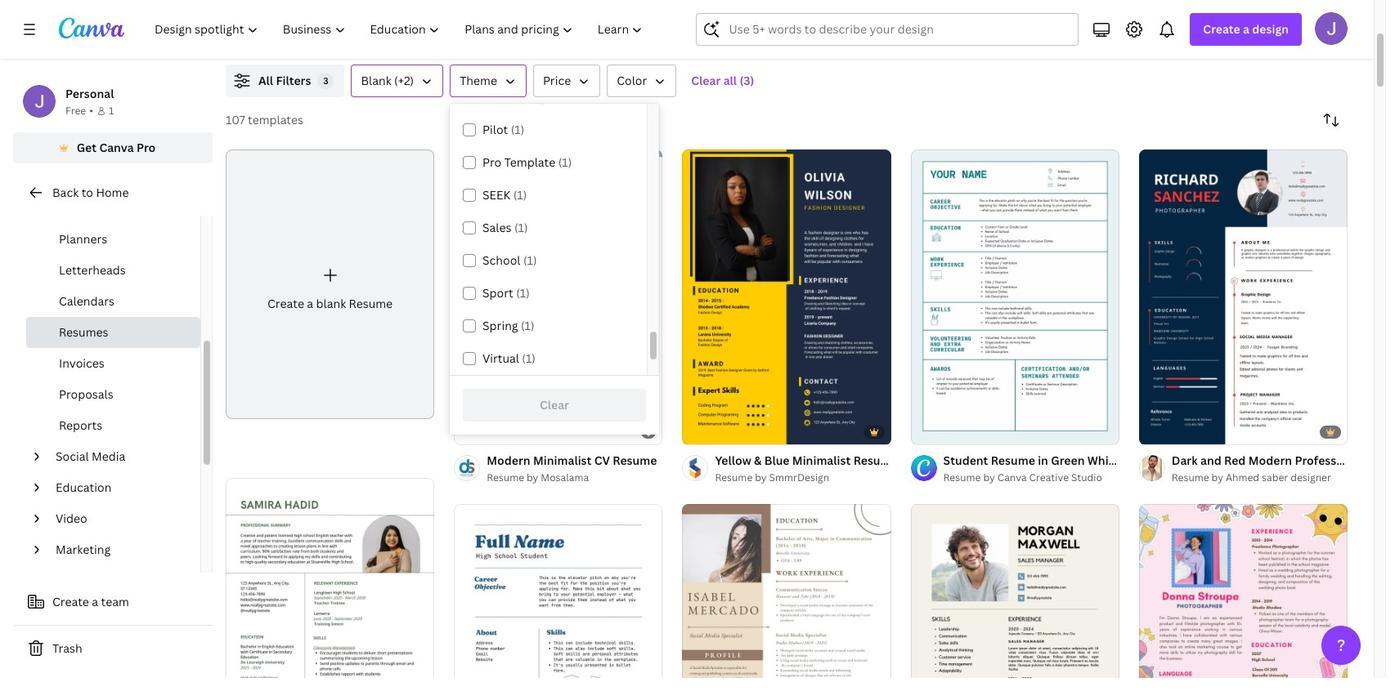Task type: describe. For each thing, give the bounding box(es) containing it.
create a blank resume element
[[226, 150, 434, 420]]

canva inside student resume in green white lined style resume by canva creative studio
[[998, 471, 1027, 485]]

top level navigation element
[[144, 13, 657, 46]]

calendars
[[59, 294, 115, 309]]

create for create a team
[[52, 595, 89, 610]]

all filters
[[258, 73, 311, 88]]

(1) for sport (1)
[[516, 285, 530, 301]]

canva inside button
[[99, 140, 134, 155]]

dark and red modern professional res link
[[1172, 452, 1386, 470]]

pilot
[[483, 122, 508, 137]]

a for team
[[92, 595, 98, 610]]

get canva pro
[[77, 140, 156, 155]]

minimalist inside modern minimalist cv resume resume by mosalama
[[533, 453, 592, 469]]

blank
[[361, 73, 391, 88]]

planners link
[[26, 224, 200, 255]]

create a blank resume link
[[226, 150, 434, 420]]

white
[[1087, 453, 1120, 469]]

get canva pro button
[[13, 132, 213, 164]]

invoices link
[[26, 348, 200, 379]]

(1) right template
[[558, 155, 572, 170]]

back
[[52, 185, 79, 200]]

proposals link
[[26, 379, 200, 411]]

all
[[258, 73, 273, 88]]

team
[[101, 595, 129, 610]]

create a design
[[1203, 21, 1289, 37]]

(3)
[[740, 73, 754, 88]]

student resume in green white lined style image
[[911, 150, 1119, 445]]

social media link
[[49, 442, 191, 473]]

graphs
[[59, 200, 99, 216]]

filters
[[276, 73, 311, 88]]

1
[[109, 104, 114, 118]]

designer
[[1291, 471, 1331, 485]]

calendars link
[[26, 286, 200, 317]]

create a team
[[52, 595, 129, 610]]

by inside modern minimalist cv resume resume by mosalama
[[527, 471, 538, 485]]

student
[[943, 453, 988, 469]]

yellow & blue minimalist resume resume by smmrdesign
[[715, 453, 898, 485]]

create for create a design
[[1203, 21, 1240, 37]]

resume down the student
[[943, 471, 981, 485]]

style
[[1156, 453, 1185, 469]]

free •
[[65, 104, 93, 118]]

jacob simon image
[[1315, 12, 1348, 45]]

virtual
[[483, 351, 519, 366]]

1 horizontal spatial pro
[[483, 155, 501, 170]]

resume by ahmed saber designer link
[[1172, 470, 1348, 487]]

yellow & blue minimalist resume link
[[715, 452, 898, 470]]

sport (1)
[[483, 285, 530, 301]]

trash
[[52, 641, 82, 657]]

home
[[96, 185, 129, 200]]

templates
[[248, 112, 303, 128]]

sales
[[483, 220, 512, 236]]

minimalist inside "yellow & blue minimalist resume resume by smmrdesign"
[[792, 453, 851, 469]]

a for design
[[1243, 21, 1250, 37]]

resume up resume by smmrdesign link
[[853, 453, 898, 469]]

pro template (1)
[[483, 155, 572, 170]]

proposals
[[59, 387, 113, 402]]

graphs link
[[26, 193, 200, 224]]

free
[[65, 104, 86, 118]]

res
[[1367, 453, 1386, 469]]

all
[[723, 73, 737, 88]]

blue
[[764, 453, 790, 469]]

create a blank resume
[[267, 296, 393, 312]]

spring
[[483, 318, 518, 334]]

marketing link
[[49, 535, 191, 566]]

(1) for pilot (1)
[[511, 122, 525, 137]]

Sort by button
[[1315, 104, 1348, 137]]

creative
[[1029, 471, 1069, 485]]

clear for clear
[[540, 397, 569, 413]]

smmrdesign
[[769, 471, 829, 485]]

virtual (1)
[[483, 351, 536, 366]]

professional
[[1295, 453, 1364, 469]]

modern inside modern minimalist cv resume resume by mosalama
[[487, 453, 530, 469]]

saber
[[1262, 471, 1288, 485]]

resume by smmrdesign link
[[715, 470, 891, 487]]

social media
[[56, 449, 125, 465]]

resume left "mosalama"
[[487, 471, 524, 485]]

seek
[[483, 187, 511, 203]]

107
[[226, 112, 245, 128]]

template
[[504, 155, 555, 170]]

clear for clear all (3)
[[691, 73, 721, 88]]

social
[[56, 449, 89, 465]]

blank (+2) button
[[351, 65, 443, 97]]

price
[[543, 73, 571, 88]]

Search search field
[[729, 14, 1068, 45]]

seek (1)
[[483, 187, 527, 203]]

design
[[1252, 21, 1289, 37]]

•
[[89, 104, 93, 118]]

theme button
[[450, 65, 527, 97]]



Task type: locate. For each thing, give the bounding box(es) containing it.
0 vertical spatial clear
[[691, 73, 721, 88]]

(1) right sales
[[514, 220, 528, 236]]

get
[[77, 140, 97, 155]]

clear button
[[463, 389, 646, 422]]

(1) for seek (1)
[[513, 187, 527, 203]]

0 vertical spatial create
[[1203, 21, 1240, 37]]

(1) down price
[[548, 89, 562, 105]]

sport
[[483, 285, 513, 301]]

2 vertical spatial create
[[52, 595, 89, 610]]

canva left the creative
[[998, 471, 1027, 485]]

school (1)
[[483, 253, 537, 268]]

trash link
[[13, 633, 213, 666]]

a left design in the right of the page
[[1243, 21, 1250, 37]]

blank
[[316, 296, 346, 312]]

video link
[[49, 504, 191, 535]]

None search field
[[696, 13, 1079, 46]]

canva right get
[[99, 140, 134, 155]]

clear all (3) button
[[683, 65, 762, 97]]

dark and red modern professional res resume by ahmed saber designer
[[1172, 453, 1386, 485]]

video
[[56, 511, 87, 527]]

letterheads
[[59, 263, 126, 278]]

1 horizontal spatial modern
[[1249, 453, 1292, 469]]

(1) for spring (1)
[[521, 318, 534, 334]]

2 minimalist from the left
[[792, 453, 851, 469]]

minimalist up "mosalama"
[[533, 453, 592, 469]]

a
[[1243, 21, 1250, 37], [307, 296, 313, 312], [92, 595, 98, 610]]

clear
[[691, 73, 721, 88], [540, 397, 569, 413]]

studio
[[1071, 471, 1102, 485]]

resume up resume by canva creative studio link
[[991, 453, 1035, 469]]

modern minimalist cv resume image
[[454, 150, 663, 445]]

1 vertical spatial canva
[[998, 471, 1027, 485]]

yellow & blue minimalist resume image
[[682, 150, 891, 445]]

0 horizontal spatial clear
[[540, 397, 569, 413]]

minimalist up resume by smmrdesign link
[[792, 453, 851, 469]]

reports link
[[26, 411, 200, 442]]

theme
[[460, 73, 497, 88]]

resume inside 'element'
[[349, 296, 393, 312]]

create left team
[[52, 595, 89, 610]]

education
[[56, 480, 111, 496]]

modern up resume by mosalama link
[[487, 453, 530, 469]]

cv
[[594, 453, 610, 469]]

0 vertical spatial canva
[[99, 140, 134, 155]]

school
[[483, 253, 520, 268]]

planners
[[59, 231, 107, 247]]

(1) right virtual
[[522, 351, 536, 366]]

education link
[[49, 473, 191, 504]]

a for blank
[[307, 296, 313, 312]]

a inside 'element'
[[307, 296, 313, 312]]

by
[[527, 471, 538, 485], [755, 471, 767, 485], [983, 471, 995, 485], [1212, 471, 1223, 485]]

and
[[1201, 453, 1222, 469]]

color
[[617, 73, 647, 88]]

modern minimalist cv resume link
[[487, 452, 657, 470]]

1 horizontal spatial minimalist
[[792, 453, 851, 469]]

in
[[1038, 453, 1048, 469]]

red
[[1224, 453, 1246, 469]]

by inside student resume in green white lined style resume by canva creative studio
[[983, 471, 995, 485]]

1 horizontal spatial clear
[[691, 73, 721, 88]]

dark
[[1172, 453, 1198, 469]]

1 by from the left
[[527, 471, 538, 485]]

resumes
[[59, 325, 108, 340]]

student resume in white dark blue lined style image
[[454, 505, 663, 679]]

(1)
[[548, 89, 562, 105], [511, 122, 525, 137], [558, 155, 572, 170], [513, 187, 527, 203], [514, 220, 528, 236], [523, 253, 537, 268], [516, 285, 530, 301], [521, 318, 534, 334], [522, 351, 536, 366]]

resume down "dark"
[[1172, 471, 1209, 485]]

modern up saber at the right bottom
[[1249, 453, 1292, 469]]

resume inside the dark and red modern professional res resume by ahmed saber designer
[[1172, 471, 1209, 485]]

pro inside get canva pro button
[[137, 140, 156, 155]]

107 templates
[[226, 112, 303, 128]]

sales (1)
[[483, 220, 528, 236]]

create inside 'element'
[[267, 296, 304, 312]]

1 horizontal spatial a
[[307, 296, 313, 312]]

clear left all
[[691, 73, 721, 88]]

to
[[81, 185, 93, 200]]

back to home link
[[13, 177, 213, 209]]

creamy minimalist resume template image
[[682, 505, 891, 679]]

3 by from the left
[[983, 471, 995, 485]]

(1) for virtual (1)
[[522, 351, 536, 366]]

create left design in the right of the page
[[1203, 21, 1240, 37]]

1 horizontal spatial create
[[267, 296, 304, 312]]

yellow
[[715, 453, 751, 469]]

1 vertical spatial clear
[[540, 397, 569, 413]]

by down and on the bottom right
[[1212, 471, 1223, 485]]

student resume in green white lined style link
[[943, 452, 1185, 470]]

by inside "yellow & blue minimalist resume resume by smmrdesign"
[[755, 471, 767, 485]]

create inside dropdown button
[[1203, 21, 1240, 37]]

create for create a blank resume
[[267, 296, 304, 312]]

media
[[92, 449, 125, 465]]

(1) right school on the top left of the page
[[523, 253, 537, 268]]

letterheads link
[[26, 255, 200, 286]]

2 horizontal spatial create
[[1203, 21, 1240, 37]]

pro up back to home link
[[137, 140, 156, 155]]

0 horizontal spatial pro
[[137, 140, 156, 155]]

a left blank
[[307, 296, 313, 312]]

(1) for sales (1)
[[514, 220, 528, 236]]

resume right blank
[[349, 296, 393, 312]]

clear all (3)
[[691, 73, 754, 88]]

by inside the dark and red modern professional res resume by ahmed saber designer
[[1212, 471, 1223, 485]]

student resume in green white lined style resume by canva creative studio
[[943, 453, 1185, 485]]

pink pastel photographer resume image
[[1139, 505, 1348, 679]]

2 by from the left
[[755, 471, 767, 485]]

create left blank
[[267, 296, 304, 312]]

$
[[646, 426, 651, 438]]

a inside button
[[92, 595, 98, 610]]

0 horizontal spatial modern
[[487, 453, 530, 469]]

0 horizontal spatial minimalist
[[533, 453, 592, 469]]

a left team
[[92, 595, 98, 610]]

beige and blue minimalist corporate resume image
[[911, 505, 1119, 679]]

modern minimalist cv resume resume by mosalama
[[487, 453, 657, 485]]

pro down pilot
[[483, 155, 501, 170]]

3 filter options selected element
[[318, 73, 334, 89]]

invoices
[[59, 356, 105, 371]]

1 vertical spatial create
[[267, 296, 304, 312]]

blank (+2)
[[361, 73, 414, 88]]

1 horizontal spatial canva
[[998, 471, 1027, 485]]

0 horizontal spatial a
[[92, 595, 98, 610]]

2 vertical spatial a
[[92, 595, 98, 610]]

a inside dropdown button
[[1243, 21, 1250, 37]]

color button
[[607, 65, 677, 97]]

green
[[1051, 453, 1085, 469]]

personal
[[65, 86, 114, 101]]

by down &
[[755, 471, 767, 485]]

resume by canva creative studio link
[[943, 470, 1119, 487]]

lined
[[1123, 453, 1154, 469]]

1 vertical spatial a
[[307, 296, 313, 312]]

resume down $
[[613, 453, 657, 469]]

create a design button
[[1190, 13, 1302, 46]]

(1) right sport on the top of page
[[516, 285, 530, 301]]

english teacher entry level resume in white olive green simple and minimal style image
[[226, 479, 434, 679]]

price button
[[533, 65, 600, 97]]

1 minimalist from the left
[[533, 453, 592, 469]]

create inside button
[[52, 595, 89, 610]]

resume down yellow
[[715, 471, 753, 485]]

back to home
[[52, 185, 129, 200]]

1 modern from the left
[[487, 453, 530, 469]]

ahmed
[[1226, 471, 1259, 485]]

0 vertical spatial a
[[1243, 21, 1250, 37]]

(+2)
[[394, 73, 414, 88]]

(1) for networking (1)
[[548, 89, 562, 105]]

(1) right pilot
[[511, 122, 525, 137]]

4 by from the left
[[1212, 471, 1223, 485]]

modern inside the dark and red modern professional res resume by ahmed saber designer
[[1249, 453, 1292, 469]]

0 horizontal spatial create
[[52, 595, 89, 610]]

spring (1)
[[483, 318, 534, 334]]

(1) for school (1)
[[523, 253, 537, 268]]

2 horizontal spatial a
[[1243, 21, 1250, 37]]

resume
[[349, 296, 393, 312], [613, 453, 657, 469], [853, 453, 898, 469], [991, 453, 1035, 469], [487, 471, 524, 485], [715, 471, 753, 485], [943, 471, 981, 485], [1172, 471, 1209, 485]]

(1) right spring
[[521, 318, 534, 334]]

clear up modern minimalist cv resume link
[[540, 397, 569, 413]]

by down the student
[[983, 471, 995, 485]]

create
[[1203, 21, 1240, 37], [267, 296, 304, 312], [52, 595, 89, 610]]

2 modern from the left
[[1249, 453, 1292, 469]]

(1) right seek
[[513, 187, 527, 203]]

by left "mosalama"
[[527, 471, 538, 485]]

dark and red modern professional resume image
[[1139, 150, 1348, 445]]

0 horizontal spatial canva
[[99, 140, 134, 155]]

minimalist
[[533, 453, 592, 469], [792, 453, 851, 469]]



Task type: vqa. For each thing, say whether or not it's contained in the screenshot.
"Name your Brand Kit" text box
no



